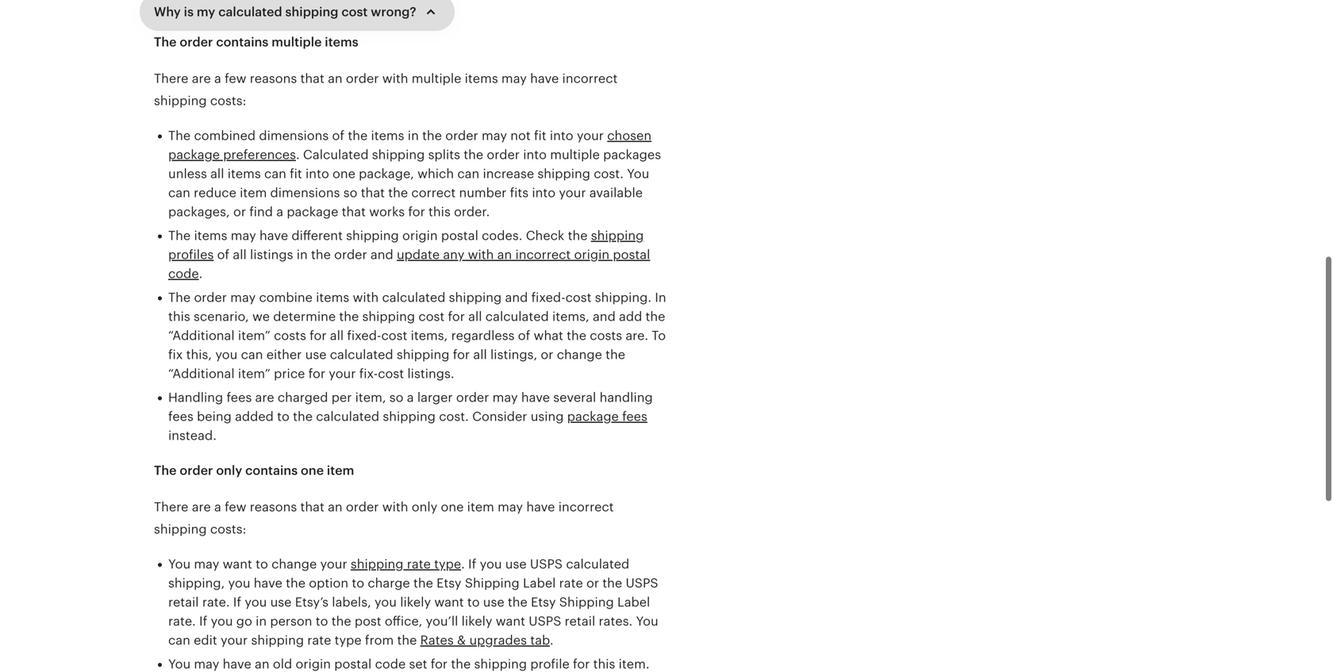 Task type: describe. For each thing, give the bounding box(es) containing it.
0 vertical spatial of
[[332, 129, 345, 143]]

0 horizontal spatial shipping
[[465, 576, 520, 591]]

multiple inside there are a few reasons that an order with multiple items may have incorrect shipping costs:
[[412, 71, 462, 86]]

1 horizontal spatial postal
[[441, 229, 479, 243]]

the for the combined dimensions of the items in the order may not fit into your
[[168, 129, 191, 143]]

for right price on the bottom left of page
[[309, 367, 326, 381]]

price
[[274, 367, 305, 381]]

incorrect inside there are a few reasons that an order with only one item may have incorrect shipping costs:
[[559, 500, 614, 514]]

regardless
[[451, 329, 515, 343]]

calculated up what
[[486, 310, 549, 324]]

for right set
[[431, 657, 448, 672]]

from
[[365, 633, 394, 648]]

0 vertical spatial label
[[523, 576, 556, 591]]

there are a few reasons that an order with only one item may have incorrect shipping costs:
[[154, 500, 614, 537]]

packages,
[[168, 205, 230, 219]]

few for costs:
[[225, 71, 247, 86]]

shipping inside . if you use usps calculated shipping, you have the option to charge the etsy shipping label rate or the usps retail rate. if you use etsy's labels, you likely want to use the etsy shipping label rate. if you go in person to the post office, you'll likely want usps retail rates. you can edit your shipping rate type from the
[[251, 633, 304, 648]]

your left chosen
[[577, 129, 604, 143]]

cost. for packages
[[594, 167, 624, 181]]

the down add
[[606, 348, 626, 362]]

have inside there are a few reasons that an order with multiple items may have incorrect shipping costs:
[[530, 71, 559, 86]]

per
[[332, 391, 352, 405]]

1 vertical spatial want
[[435, 595, 464, 610]]

etsy's
[[295, 595, 329, 610]]

shipping profiles
[[168, 229, 644, 262]]

unless
[[168, 167, 207, 181]]

chosen
[[607, 129, 652, 143]]

charge
[[368, 576, 410, 591]]

2 vertical spatial usps
[[529, 614, 562, 629]]

all left listings
[[233, 248, 247, 262]]

cost. for larger
[[439, 410, 469, 424]]

1 horizontal spatial fixed-
[[532, 291, 566, 305]]

2 costs from the left
[[590, 329, 622, 343]]

there are a few reasons that an order with multiple items may have incorrect shipping costs:
[[154, 71, 618, 108]]

order down is
[[180, 35, 213, 49]]

are.
[[626, 329, 649, 343]]

2 vertical spatial rate
[[307, 633, 331, 648]]

0 vertical spatial contains
[[216, 35, 269, 49]]

may inside there are a few reasons that an order with only one item may have incorrect shipping costs:
[[498, 500, 523, 514]]

1 horizontal spatial shipping
[[559, 595, 614, 610]]

. for . if you use usps calculated shipping, you have the option to charge the etsy shipping label rate or the usps retail rate. if you use etsy's labels, you likely want to use the etsy shipping label rate. if you go in person to the post office, you'll likely want usps retail rates. you can edit your shipping rate type from the
[[461, 557, 465, 572]]

calculated inside 'dropdown button'
[[218, 5, 282, 19]]

shipping.
[[595, 291, 652, 305]]

order down 'the items may have different shipping origin postal codes. check the'
[[334, 248, 367, 262]]

why
[[154, 5, 181, 19]]

either
[[267, 348, 302, 362]]

order up splits
[[446, 129, 479, 143]]

add
[[619, 310, 642, 324]]

shipping up charge
[[351, 557, 404, 572]]

scenario,
[[194, 310, 249, 324]]

so inside handling fees are charged per item, so a larger order may have several handling fees being added to the calculated shipping cost. consider using
[[390, 391, 404, 405]]

for down regardless
[[453, 348, 470, 362]]

you inside you may have an old origin postal code set for the shipping profile for this item.
[[168, 657, 191, 672]]

so inside . calculated shipping splits the order into multiple packages unless all items can fit into one package, which can increase shipping cost. you can reduce item dimensions so that the correct number fits into your available packages, or find a package that works for this order.
[[344, 186, 358, 200]]

1 vertical spatial retail
[[565, 614, 596, 629]]

or inside . calculated shipping splits the order into multiple packages unless all items can fit into one package, which can increase shipping cost. you can reduce item dimensions so that the correct number fits into your available packages, or find a package that works for this order.
[[233, 205, 246, 219]]

fix
[[168, 348, 183, 362]]

1 vertical spatial in
[[297, 248, 308, 262]]

order inside handling fees are charged per item, so a larger order may have several handling fees being added to the calculated shipping cost. consider using
[[456, 391, 489, 405]]

shipping inside you may have an old origin postal code set for the shipping profile for this item.
[[474, 657, 527, 672]]

profile
[[531, 657, 570, 672]]

what
[[534, 329, 564, 343]]

0 vertical spatial retail
[[168, 595, 199, 610]]

shipping rate type link
[[351, 557, 461, 572]]

1 item" from the top
[[238, 329, 271, 343]]

is
[[184, 5, 194, 19]]

of all listings in the order and
[[214, 248, 397, 262]]

fees for instead.
[[622, 410, 648, 424]]

you inside . calculated shipping splits the order into multiple packages unless all items can fit into one package, which can increase shipping cost. you can reduce item dimensions so that the correct number fits into your available packages, or find a package that works for this order.
[[627, 167, 650, 181]]

shipping inside 'dropdown button'
[[285, 5, 339, 19]]

in inside . if you use usps calculated shipping, you have the option to charge the etsy shipping label rate or the usps retail rate. if you use etsy's labels, you likely want to use the etsy shipping label rate. if you go in person to the post office, you'll likely want usps retail rates. you can edit your shipping rate type from the
[[256, 614, 267, 629]]

1 vertical spatial and
[[505, 291, 528, 305]]

0 vertical spatial usps
[[530, 557, 563, 572]]

old
[[273, 657, 292, 672]]

listings,
[[491, 348, 538, 362]]

handling
[[600, 391, 653, 405]]

code for update any with an incorrect origin postal code
[[168, 267, 199, 281]]

the right what
[[567, 329, 587, 343]]

correct
[[412, 186, 456, 200]]

why is my calculated shipping cost wrong? button
[[140, 0, 455, 31]]

that down package,
[[361, 186, 385, 200]]

0 vertical spatial in
[[408, 129, 419, 143]]

with inside the order may combine items with calculated shipping and fixed-cost shipping. in this scenario, we determine the shipping cost for all calculated items, and add the "additional item" costs for all fixed-cost items, regardless of what the costs are. to fix this, you can either use calculated shipping for all listings, or change the "additional item" price for your fix-cost listings.
[[353, 291, 379, 305]]

can up number
[[458, 167, 480, 181]]

the down the office,
[[397, 633, 417, 648]]

the inside you may have an old origin postal code set for the shipping profile for this item.
[[451, 657, 471, 672]]

chosen package preferences
[[168, 129, 652, 162]]

all down regardless
[[473, 348, 487, 362]]

1 vertical spatial label
[[618, 595, 650, 610]]

one inside . calculated shipping splits the order into multiple packages unless all items can fit into one package, which can increase shipping cost. you can reduce item dimensions so that the correct number fits into your available packages, or find a package that works for this order.
[[333, 167, 356, 181]]

reasons for costs:
[[250, 71, 297, 86]]

may inside the order may combine items with calculated shipping and fixed-cost shipping. in this scenario, we determine the shipping cost for all calculated items, and add the "additional item" costs for all fixed-cost items, regardless of what the costs are. to fix this, you can either use calculated shipping for all listings, or change the "additional item" price for your fix-cost listings.
[[230, 291, 256, 305]]

items inside the order may combine items with calculated shipping and fixed-cost shipping. in this scenario, we determine the shipping cost for all calculated items, and add the "additional item" costs for all fixed-cost items, regardless of what the costs are. to fix this, you can either use calculated shipping for all listings, or change the "additional item" price for your fix-cost listings.
[[316, 291, 349, 305]]

into down calculated
[[306, 167, 329, 181]]

1 vertical spatial items,
[[411, 329, 448, 343]]

into down not
[[523, 148, 547, 162]]

calculated inside . if you use usps calculated shipping, you have the option to charge the etsy shipping label rate or the usps retail rate. if you use etsy's labels, you likely want to use the etsy shipping label rate. if you go in person to the post office, you'll likely want usps retail rates. you can edit your shipping rate type from the
[[566, 557, 630, 572]]

the order only contains one item
[[154, 464, 354, 478]]

package inside . calculated shipping splits the order into multiple packages unless all items can fit into one package, which can increase shipping cost. you can reduce item dimensions so that the correct number fits into your available packages, or find a package that works for this order.
[[287, 205, 339, 219]]

a inside there are a few reasons that an order with only one item may have incorrect shipping costs:
[[214, 500, 221, 514]]

find
[[249, 205, 273, 219]]

your up option on the bottom left
[[320, 557, 347, 572]]

shipping inside handling fees are charged per item, so a larger order may have several handling fees being added to the calculated shipping cost. consider using
[[383, 410, 436, 424]]

item,
[[355, 391, 386, 405]]

set
[[409, 657, 428, 672]]

tab
[[530, 633, 550, 648]]

instead.
[[168, 429, 217, 443]]

shipping inside there are a few reasons that an order with multiple items may have incorrect shipping costs:
[[154, 94, 207, 108]]

calculated inside handling fees are charged per item, so a larger order may have several handling fees being added to the calculated shipping cost. consider using
[[316, 410, 380, 424]]

calculated down update any with an incorrect origin postal code
[[382, 291, 446, 305]]

of inside the order may combine items with calculated shipping and fixed-cost shipping. in this scenario, we determine the shipping cost for all calculated items, and add the "additional item" costs for all fixed-cost items, regardless of what the costs are. to fix this, you can either use calculated shipping for all listings, or change the "additional item" price for your fix-cost listings.
[[518, 329, 531, 343]]

being
[[197, 410, 232, 424]]

upgrades
[[470, 633, 527, 648]]

handling fees are charged per item, so a larger order may have several handling fees being added to the calculated shipping cost. consider using
[[168, 391, 653, 424]]

the up upgrades
[[508, 595, 528, 610]]

the right check
[[568, 229, 588, 243]]

1 horizontal spatial likely
[[462, 614, 493, 629]]

we
[[252, 310, 270, 324]]

an inside update any with an incorrect origin postal code
[[497, 248, 512, 262]]

change inside the order may combine items with calculated shipping and fixed-cost shipping. in this scenario, we determine the shipping cost for all calculated items, and add the "additional item" costs for all fixed-cost items, regardless of what the costs are. to fix this, you can either use calculated shipping for all listings, or change the "additional item" price for your fix-cost listings.
[[557, 348, 602, 362]]

1 horizontal spatial rate.
[[202, 595, 230, 610]]

fees for are
[[227, 391, 252, 405]]

your inside . if you use usps calculated shipping, you have the option to charge the etsy shipping label rate or the usps retail rate. if you use etsy's labels, you likely want to use the etsy shipping label rate. if you go in person to the post office, you'll likely want usps retail rates. you can edit your shipping rate type from the
[[221, 633, 248, 648]]

go
[[236, 614, 252, 629]]

you may have an old origin postal code set for the shipping profile for this item.
[[168, 657, 650, 672]]

0 vertical spatial type
[[434, 557, 461, 572]]

check
[[526, 229, 565, 243]]

the down shipping rate type link
[[414, 576, 433, 591]]

can inside . if you use usps calculated shipping, you have the option to charge the etsy shipping label rate or the usps retail rate. if you use etsy's labels, you likely want to use the etsy shipping label rate. if you go in person to the post office, you'll likely want usps retail rates. you can edit your shipping rate type from the
[[168, 633, 190, 648]]

shipping inside shipping profiles
[[591, 229, 644, 243]]

0 horizontal spatial fees
[[168, 410, 194, 424]]

your inside the order may combine items with calculated shipping and fixed-cost shipping. in this scenario, we determine the shipping cost for all calculated items, and add the "additional item" costs for all fixed-cost items, regardless of what the costs are. to fix this, you can either use calculated shipping for all listings, or change the "additional item" price for your fix-cost listings.
[[329, 367, 356, 381]]

the down labels,
[[332, 614, 351, 629]]

listings
[[250, 248, 293, 262]]

fix-
[[359, 367, 378, 381]]

shipping,
[[168, 576, 225, 591]]

using
[[531, 410, 564, 424]]

1 vertical spatial change
[[272, 557, 317, 572]]

combine
[[259, 291, 313, 305]]

that inside there are a few reasons that an order with multiple items may have incorrect shipping costs:
[[300, 71, 325, 86]]

incorrect inside there are a few reasons that an order with multiple items may have incorrect shipping costs:
[[562, 71, 618, 86]]

order inside there are a few reasons that an order with only one item may have incorrect shipping costs:
[[346, 500, 379, 514]]

shipping down works at the top of the page
[[346, 229, 399, 243]]

an inside you may have an old origin postal code set for the shipping profile for this item.
[[255, 657, 270, 672]]

not
[[511, 129, 531, 143]]

the up calculated
[[348, 129, 368, 143]]

edit
[[194, 633, 217, 648]]

an inside there are a few reasons that an order with multiple items may have incorrect shipping costs:
[[328, 71, 343, 86]]

this inside you may have an old origin postal code set for the shipping profile for this item.
[[594, 657, 616, 672]]

are for shipping
[[192, 500, 211, 514]]

this inside the order may combine items with calculated shipping and fixed-cost shipping. in this scenario, we determine the shipping cost for all calculated items, and add the "additional item" costs for all fixed-cost items, regardless of what the costs are. to fix this, you can either use calculated shipping for all listings, or change the "additional item" price for your fix-cost listings.
[[168, 310, 190, 324]]

type inside . if you use usps calculated shipping, you have the option to charge the etsy shipping label rate or the usps retail rate. if you use etsy's labels, you likely want to use the etsy shipping label rate. if you go in person to the post office, you'll likely want usps retail rates. you can edit your shipping rate type from the
[[335, 633, 362, 648]]

in
[[655, 291, 667, 305]]

. for .
[[199, 267, 203, 281]]

you inside . if you use usps calculated shipping, you have the option to charge the etsy shipping label rate or the usps retail rate. if you use etsy's labels, you likely want to use the etsy shipping label rate. if you go in person to the post office, you'll likely want usps retail rates. you can edit your shipping rate type from the
[[636, 614, 659, 629]]

few for shipping
[[225, 500, 247, 514]]

rates.
[[599, 614, 633, 629]]

office,
[[385, 614, 423, 629]]

the up rates.
[[603, 576, 623, 591]]

for inside . calculated shipping splits the order into multiple packages unless all items can fit into one package, which can increase shipping cost. you can reduce item dimensions so that the correct number fits into your available packages, or find a package that works for this order.
[[408, 205, 425, 219]]

2 "additional from the top
[[168, 367, 235, 381]]

1 horizontal spatial origin
[[403, 229, 438, 243]]

order inside the order may combine items with calculated shipping and fixed-cost shipping. in this scenario, we determine the shipping cost for all calculated items, and add the "additional item" costs for all fixed-cost items, regardless of what the costs are. to fix this, you can either use calculated shipping for all listings, or change the "additional item" price for your fix-cost listings.
[[194, 291, 227, 305]]

why is my calculated shipping cost wrong?
[[154, 5, 417, 19]]

0 vertical spatial likely
[[400, 595, 431, 610]]

postal for update any with an incorrect origin postal code
[[613, 248, 650, 262]]

. up profile
[[550, 633, 554, 648]]

to
[[652, 329, 666, 343]]

reasons for shipping
[[250, 500, 297, 514]]

the right determine
[[339, 310, 359, 324]]

1 vertical spatial if
[[233, 595, 241, 610]]

rates & upgrades tab link
[[420, 633, 550, 648]]

0 vertical spatial if
[[468, 557, 477, 572]]

shipping right "increase"
[[538, 167, 591, 181]]

with inside there are a few reasons that an order with only one item may have incorrect shipping costs:
[[382, 500, 408, 514]]

several
[[554, 391, 596, 405]]

increase
[[483, 167, 534, 181]]

have inside there are a few reasons that an order with only one item may have incorrect shipping costs:
[[527, 500, 555, 514]]

for right profile
[[573, 657, 590, 672]]

for down determine
[[310, 329, 327, 343]]

postal for you may have an old origin postal code set for the shipping profile for this item.
[[334, 657, 372, 672]]

incorrect inside update any with an incorrect origin postal code
[[516, 248, 571, 262]]

2 vertical spatial if
[[199, 614, 207, 629]]

1 vertical spatial contains
[[245, 464, 298, 478]]

that inside there are a few reasons that an order with only one item may have incorrect shipping costs:
[[300, 500, 325, 514]]

shipping up listings.
[[397, 348, 450, 362]]

code for you may have an old origin postal code set for the shipping profile for this item.
[[375, 657, 406, 672]]

shipping down the combined dimensions of the items in the order may not fit into your
[[372, 148, 425, 162]]

item inside there are a few reasons that an order with only one item may have incorrect shipping costs:
[[467, 500, 494, 514]]

1 vertical spatial one
[[301, 464, 324, 478]]

labels,
[[332, 595, 371, 610]]

the right splits
[[464, 148, 484, 162]]

determine
[[273, 310, 336, 324]]

this,
[[186, 348, 212, 362]]

0 vertical spatial and
[[371, 248, 394, 262]]

different
[[292, 229, 343, 243]]

0 vertical spatial fit
[[534, 129, 547, 143]]

the up to
[[646, 310, 666, 324]]

are inside handling fees are charged per item, so a larger order may have several handling fees being added to the calculated shipping cost. consider using
[[255, 391, 274, 405]]

order.
[[454, 205, 490, 219]]

can down preferences
[[264, 167, 287, 181]]

items inside there are a few reasons that an order with multiple items may have incorrect shipping costs:
[[465, 71, 498, 86]]

all inside . calculated shipping splits the order into multiple packages unless all items can fit into one package, which can increase shipping cost. you can reduce item dimensions so that the correct number fits into your available packages, or find a package that works for this order.
[[210, 167, 224, 181]]

larger
[[417, 391, 453, 405]]

reduce
[[194, 186, 236, 200]]

all down determine
[[330, 329, 344, 343]]



Task type: vqa. For each thing, say whether or not it's contained in the screenshot.
labels,
yes



Task type: locate. For each thing, give the bounding box(es) containing it.
one down charged
[[301, 464, 324, 478]]

any
[[443, 248, 465, 262]]

costs up either
[[274, 329, 306, 343]]

works
[[369, 205, 405, 219]]

the up the unless
[[168, 129, 191, 143]]

dimensions inside . calculated shipping splits the order into multiple packages unless all items can fit into one package, which can increase shipping cost. you can reduce item dimensions so that the correct number fits into your available packages, or find a package that works for this order.
[[270, 186, 340, 200]]

update
[[397, 248, 440, 262]]

one
[[333, 167, 356, 181], [301, 464, 324, 478], [441, 500, 464, 514]]

1 vertical spatial rate
[[559, 576, 583, 591]]

package inside package fees instead.
[[567, 410, 619, 424]]

0 vertical spatial code
[[168, 267, 199, 281]]

for down correct
[[408, 205, 425, 219]]

0 vertical spatial this
[[429, 205, 451, 219]]

2 vertical spatial want
[[496, 614, 526, 629]]

0 horizontal spatial cost.
[[439, 410, 469, 424]]

the up profiles
[[168, 229, 191, 243]]

0 horizontal spatial items,
[[411, 329, 448, 343]]

item
[[240, 186, 267, 200], [327, 464, 354, 478], [467, 500, 494, 514]]

there for there are a few reasons that an order with multiple items may have incorrect shipping costs:
[[154, 71, 189, 86]]

2 few from the top
[[225, 500, 247, 514]]

with inside update any with an incorrect origin postal code
[[468, 248, 494, 262]]

1 vertical spatial costs:
[[210, 522, 246, 537]]

0 vertical spatial multiple
[[272, 35, 322, 49]]

2 horizontal spatial or
[[587, 576, 599, 591]]

order inside there are a few reasons that an order with multiple items may have incorrect shipping costs:
[[346, 71, 379, 86]]

1 horizontal spatial and
[[505, 291, 528, 305]]

item"
[[238, 329, 271, 343], [238, 367, 271, 381]]

etsy up you'll
[[437, 576, 462, 591]]

2 horizontal spatial rate
[[559, 576, 583, 591]]

may inside there are a few reasons that an order with multiple items may have incorrect shipping costs:
[[502, 71, 527, 86]]

0 vertical spatial want
[[223, 557, 252, 572]]

1 vertical spatial or
[[541, 348, 554, 362]]

codes.
[[482, 229, 523, 243]]

a down the order contains multiple items
[[214, 71, 221, 86]]

0 vertical spatial postal
[[441, 229, 479, 243]]

or inside the order may combine items with calculated shipping and fixed-cost shipping. in this scenario, we determine the shipping cost for all calculated items, and add the "additional item" costs for all fixed-cost items, regardless of what the costs are. to fix this, you can either use calculated shipping for all listings, or change the "additional item" price for your fix-cost listings.
[[541, 348, 554, 362]]

fees down handling
[[622, 410, 648, 424]]

2 there from the top
[[154, 500, 189, 514]]

into right not
[[550, 129, 574, 143]]

origin right old
[[296, 657, 331, 672]]

the down why
[[154, 35, 177, 49]]

have inside you may have an old origin postal code set for the shipping profile for this item.
[[223, 657, 251, 672]]

1 horizontal spatial change
[[557, 348, 602, 362]]

0 horizontal spatial want
[[223, 557, 252, 572]]

1 vertical spatial rate.
[[168, 614, 196, 629]]

one up shipping rate type link
[[441, 500, 464, 514]]

costs: up shipping,
[[210, 522, 246, 537]]

2 horizontal spatial and
[[593, 310, 616, 324]]

2 horizontal spatial multiple
[[550, 148, 600, 162]]

1 horizontal spatial fees
[[227, 391, 252, 405]]

"additional
[[168, 329, 235, 343], [168, 367, 235, 381]]

1 "additional from the top
[[168, 329, 235, 343]]

into right fits
[[532, 186, 556, 200]]

postal up the shipping.
[[613, 248, 650, 262]]

origin inside update any with an incorrect origin postal code
[[574, 248, 610, 262]]

and down 'the items may have different shipping origin postal codes. check the'
[[371, 248, 394, 262]]

for up regardless
[[448, 310, 465, 324]]

order inside . calculated shipping splits the order into multiple packages unless all items can fit into one package, which can increase shipping cost. you can reduce item dimensions so that the correct number fits into your available packages, or find a package that works for this order.
[[487, 148, 520, 162]]

0 horizontal spatial this
[[168, 310, 190, 324]]

can inside the order may combine items with calculated shipping and fixed-cost shipping. in this scenario, we determine the shipping cost for all calculated items, and add the "additional item" costs for all fixed-cost items, regardless of what the costs are. to fix this, you can either use calculated shipping for all listings, or change the "additional item" price for your fix-cost listings.
[[241, 348, 263, 362]]

. down profiles
[[199, 267, 203, 281]]

the down different
[[311, 248, 331, 262]]

shipping down update any with an incorrect origin postal code link
[[362, 310, 415, 324]]

calculated up the order contains multiple items
[[218, 5, 282, 19]]

label up tab
[[523, 576, 556, 591]]

0 vertical spatial shipping
[[465, 576, 520, 591]]

multiple up available
[[550, 148, 600, 162]]

0 vertical spatial package
[[168, 148, 220, 162]]

2 horizontal spatial item
[[467, 500, 494, 514]]

0 horizontal spatial retail
[[168, 595, 199, 610]]

etsy
[[437, 576, 462, 591], [531, 595, 556, 610]]

1 horizontal spatial one
[[333, 167, 356, 181]]

costs:
[[210, 94, 246, 108], [210, 522, 246, 537]]

can left the edit
[[168, 633, 190, 648]]

item" down we
[[238, 329, 271, 343]]

this inside . calculated shipping splits the order into multiple packages unless all items can fit into one package, which can increase shipping cost. you can reduce item dimensions so that the correct number fits into your available packages, or find a package that works for this order.
[[429, 205, 451, 219]]

the for the order contains multiple items
[[154, 35, 177, 49]]

0 horizontal spatial etsy
[[437, 576, 462, 591]]

change up option on the bottom left
[[272, 557, 317, 572]]

package,
[[359, 167, 414, 181]]

label up rates.
[[618, 595, 650, 610]]

if
[[468, 557, 477, 572], [233, 595, 241, 610], [199, 614, 207, 629]]

only up shipping rate type link
[[412, 500, 438, 514]]

one inside there are a few reasons that an order with only one item may have incorrect shipping costs:
[[441, 500, 464, 514]]

origin inside you may have an old origin postal code set for the shipping profile for this item.
[[296, 657, 331, 672]]

in down different
[[297, 248, 308, 262]]

only down 'instead.'
[[216, 464, 242, 478]]

the down 'instead.'
[[154, 464, 177, 478]]

0 horizontal spatial likely
[[400, 595, 431, 610]]

2 horizontal spatial want
[[496, 614, 526, 629]]

there down why
[[154, 71, 189, 86]]

an inside there are a few reasons that an order with only one item may have incorrect shipping costs:
[[328, 500, 343, 514]]

listings.
[[408, 367, 455, 381]]

0 horizontal spatial only
[[216, 464, 242, 478]]

1 horizontal spatial items,
[[553, 310, 590, 324]]

package
[[168, 148, 220, 162], [287, 205, 339, 219], [567, 410, 619, 424]]

a down the order only contains one item on the bottom of page
[[214, 500, 221, 514]]

likely up the office,
[[400, 595, 431, 610]]

you may want to change your shipping rate type
[[168, 557, 461, 572]]

1 horizontal spatial label
[[618, 595, 650, 610]]

1 vertical spatial only
[[412, 500, 438, 514]]

all
[[210, 167, 224, 181], [233, 248, 247, 262], [468, 310, 482, 324], [330, 329, 344, 343], [473, 348, 487, 362]]

package up the unless
[[168, 148, 220, 162]]

2 horizontal spatial package
[[567, 410, 619, 424]]

item.
[[619, 657, 650, 672]]

rate. down shipping,
[[202, 595, 230, 610]]

order down 'instead.'
[[180, 464, 213, 478]]

0 horizontal spatial or
[[233, 205, 246, 219]]

cost. inside handling fees are charged per item, so a larger order may have several handling fees being added to the calculated shipping cost. consider using
[[439, 410, 469, 424]]

order up scenario,
[[194, 291, 227, 305]]

into
[[550, 129, 574, 143], [523, 148, 547, 162], [306, 167, 329, 181], [532, 186, 556, 200]]

may
[[502, 71, 527, 86], [482, 129, 507, 143], [231, 229, 256, 243], [230, 291, 256, 305], [493, 391, 518, 405], [498, 500, 523, 514], [194, 557, 219, 572], [194, 657, 219, 672]]

0 vertical spatial etsy
[[437, 576, 462, 591]]

0 vertical spatial item
[[240, 186, 267, 200]]

package inside chosen package preferences
[[168, 148, 220, 162]]

an down codes.
[[497, 248, 512, 262]]

reasons inside there are a few reasons that an order with multiple items may have incorrect shipping costs:
[[250, 71, 297, 86]]

that down why is my calculated shipping cost wrong? 'dropdown button'
[[300, 71, 325, 86]]

fit right not
[[534, 129, 547, 143]]

2 costs: from the top
[[210, 522, 246, 537]]

order up "increase"
[[487, 148, 520, 162]]

shipping down upgrades
[[474, 657, 527, 672]]

2 horizontal spatial origin
[[574, 248, 610, 262]]

0 horizontal spatial multiple
[[272, 35, 322, 49]]

a inside . calculated shipping splits the order into multiple packages unless all items can fit into one package, which can increase shipping cost. you can reduce item dimensions so that the correct number fits into your available packages, or find a package that works for this order.
[[276, 205, 283, 219]]

fees inside package fees instead.
[[622, 410, 648, 424]]

a inside handling fees are charged per item, so a larger order may have several handling fees being added to the calculated shipping cost. consider using
[[407, 391, 414, 405]]

1 vertical spatial usps
[[626, 576, 659, 591]]

the inside the order may combine items with calculated shipping and fixed-cost shipping. in this scenario, we determine the shipping cost for all calculated items, and add the "additional item" costs for all fixed-cost items, regardless of what the costs are. to fix this, you can either use calculated shipping for all listings, or change the "additional item" price for your fix-cost listings.
[[168, 291, 191, 305]]

post
[[355, 614, 382, 629]]

1 costs from the left
[[274, 329, 306, 343]]

with down update any with an incorrect origin postal code link
[[353, 291, 379, 305]]

the for the items may have different shipping origin postal codes. check the
[[168, 229, 191, 243]]

shipping profiles link
[[168, 229, 644, 262]]

order
[[180, 35, 213, 49], [346, 71, 379, 86], [446, 129, 479, 143], [487, 148, 520, 162], [334, 248, 367, 262], [194, 291, 227, 305], [456, 391, 489, 405], [180, 464, 213, 478], [346, 500, 379, 514]]

2 vertical spatial origin
[[296, 657, 331, 672]]

with inside there are a few reasons that an order with multiple items may have incorrect shipping costs:
[[382, 71, 408, 86]]

1 vertical spatial item
[[327, 464, 354, 478]]

code down from
[[375, 657, 406, 672]]

with right any
[[468, 248, 494, 262]]

the up splits
[[422, 129, 442, 143]]

1 vertical spatial package
[[287, 205, 339, 219]]

the for the order may combine items with calculated shipping and fixed-cost shipping. in this scenario, we determine the shipping cost for all calculated items, and add the "additional item" costs for all fixed-cost items, regardless of what the costs are. to fix this, you can either use calculated shipping for all listings, or change the "additional item" price for your fix-cost listings.
[[168, 291, 191, 305]]

there
[[154, 71, 189, 86], [154, 500, 189, 514]]

1 vertical spatial postal
[[613, 248, 650, 262]]

0 vertical spatial are
[[192, 71, 211, 86]]

packages
[[603, 148, 661, 162]]

the down &
[[451, 657, 471, 672]]

the up works at the top of the page
[[388, 186, 408, 200]]

type up you'll
[[434, 557, 461, 572]]

shipping inside there are a few reasons that an order with only one item may have incorrect shipping costs:
[[154, 522, 207, 537]]

preferences
[[223, 148, 296, 162]]

this
[[429, 205, 451, 219], [168, 310, 190, 324], [594, 657, 616, 672]]

0 horizontal spatial item
[[240, 186, 267, 200]]

shipping down larger
[[383, 410, 436, 424]]

incorrect
[[562, 71, 618, 86], [516, 248, 571, 262], [559, 500, 614, 514]]

1 vertical spatial this
[[168, 310, 190, 324]]

origin for update any with an incorrect origin postal code
[[574, 248, 610, 262]]

if right shipping rate type link
[[468, 557, 477, 572]]

of
[[332, 129, 345, 143], [217, 248, 230, 262], [518, 329, 531, 343]]

2 horizontal spatial this
[[594, 657, 616, 672]]

1 horizontal spatial cost.
[[594, 167, 624, 181]]

1 horizontal spatial want
[[435, 595, 464, 610]]

1 vertical spatial reasons
[[250, 500, 297, 514]]

person
[[270, 614, 312, 629]]

. inside . calculated shipping splits the order into multiple packages unless all items can fit into one package, which can increase shipping cost. you can reduce item dimensions so that the correct number fits into your available packages, or find a package that works for this order.
[[296, 148, 300, 162]]

1 vertical spatial etsy
[[531, 595, 556, 610]]

2 horizontal spatial one
[[441, 500, 464, 514]]

chosen package preferences link
[[168, 129, 652, 162]]

a left larger
[[407, 391, 414, 405]]

rates
[[420, 633, 454, 648]]

1 few from the top
[[225, 71, 247, 86]]

0 horizontal spatial label
[[523, 576, 556, 591]]

reasons inside there are a few reasons that an order with only one item may have incorrect shipping costs:
[[250, 500, 297, 514]]

consider
[[472, 410, 527, 424]]

. calculated shipping splits the order into multiple packages unless all items can fit into one package, which can increase shipping cost. you can reduce item dimensions so that the correct number fits into your available packages, or find a package that works for this order.
[[168, 148, 661, 219]]

items inside . calculated shipping splits the order into multiple packages unless all items can fit into one package, which can increase shipping cost. you can reduce item dimensions so that the correct number fits into your available packages, or find a package that works for this order.
[[228, 167, 261, 181]]

. inside . if you use usps calculated shipping, you have the option to charge the etsy shipping label rate or the usps retail rate. if you use etsy's labels, you likely want to use the etsy shipping label rate. if you go in person to the post office, you'll likely want usps retail rates. you can edit your shipping rate type from the
[[461, 557, 465, 572]]

may inside you may have an old origin postal code set for the shipping profile for this item.
[[194, 657, 219, 672]]

1 vertical spatial there
[[154, 500, 189, 514]]

items, up listings.
[[411, 329, 448, 343]]

0 vertical spatial or
[[233, 205, 246, 219]]

are for costs:
[[192, 71, 211, 86]]

0 horizontal spatial origin
[[296, 657, 331, 672]]

the combined dimensions of the items in the order may not fit into your
[[168, 129, 607, 143]]

may inside handling fees are charged per item, so a larger order may have several handling fees being added to the calculated shipping cost. consider using
[[493, 391, 518, 405]]

my
[[197, 5, 215, 19]]

package fees instead.
[[168, 410, 648, 443]]

1 vertical spatial origin
[[574, 248, 610, 262]]

. if you use usps calculated shipping, you have the option to charge the etsy shipping label rate or the usps retail rate. if you use etsy's labels, you likely want to use the etsy shipping label rate. if you go in person to the post office, you'll likely want usps retail rates. you can edit your shipping rate type from the
[[168, 557, 659, 648]]

the order may combine items with calculated shipping and fixed-cost shipping. in this scenario, we determine the shipping cost for all calculated items, and add the "additional item" costs for all fixed-cost items, regardless of what the costs are. to fix this, you can either use calculated shipping for all listings, or change the "additional item" price for your fix-cost listings.
[[168, 291, 667, 381]]

0 vertical spatial items,
[[553, 310, 590, 324]]

2 vertical spatial in
[[256, 614, 267, 629]]

that up you may want to change your shipping rate type
[[300, 500, 325, 514]]

the down charged
[[293, 410, 313, 424]]

of up listings,
[[518, 329, 531, 343]]

can
[[264, 167, 287, 181], [458, 167, 480, 181], [168, 186, 190, 200], [241, 348, 263, 362], [168, 633, 190, 648]]

2 reasons from the top
[[250, 500, 297, 514]]

0 horizontal spatial of
[[217, 248, 230, 262]]

the down profiles
[[168, 291, 191, 305]]

your inside . calculated shipping splits the order into multiple packages unless all items can fit into one package, which can increase shipping cost. you can reduce item dimensions so that the correct number fits into your available packages, or find a package that works for this order.
[[559, 186, 586, 200]]

1 vertical spatial fit
[[290, 167, 302, 181]]

reasons down the order only contains one item on the bottom of page
[[250, 500, 297, 514]]

1 horizontal spatial or
[[541, 348, 554, 362]]

reasons down the order contains multiple items
[[250, 71, 297, 86]]

costs left are.
[[590, 329, 622, 343]]

that left works at the top of the page
[[342, 205, 366, 219]]

if up the edit
[[199, 614, 207, 629]]

2 horizontal spatial postal
[[613, 248, 650, 262]]

cost. inside . calculated shipping splits the order into multiple packages unless all items can fit into one package, which can increase shipping cost. you can reduce item dimensions so that the correct number fits into your available packages, or find a package that works for this order.
[[594, 167, 624, 181]]

combined
[[194, 129, 256, 143]]

can left either
[[241, 348, 263, 362]]

2 vertical spatial postal
[[334, 657, 372, 672]]

an up you may want to change your shipping rate type
[[328, 500, 343, 514]]

number
[[459, 186, 507, 200]]

1 horizontal spatial item
[[327, 464, 354, 478]]

1 reasons from the top
[[250, 71, 297, 86]]

0 horizontal spatial fixed-
[[347, 329, 381, 343]]

splits
[[428, 148, 460, 162]]

there inside there are a few reasons that an order with multiple items may have incorrect shipping costs:
[[154, 71, 189, 86]]

1 vertical spatial multiple
[[412, 71, 462, 86]]

update any with an incorrect origin postal code link
[[168, 248, 650, 281]]

the up the etsy's
[[286, 576, 306, 591]]

0 vertical spatial rate
[[407, 557, 431, 572]]

have inside handling fees are charged per item, so a larger order may have several handling fees being added to the calculated shipping cost. consider using
[[521, 391, 550, 405]]

to inside handling fees are charged per item, so a larger order may have several handling fees being added to the calculated shipping cost. consider using
[[277, 410, 290, 424]]

0 horizontal spatial code
[[168, 267, 199, 281]]

contains down added
[[245, 464, 298, 478]]

0 vertical spatial dimensions
[[259, 129, 329, 143]]

package down several
[[567, 410, 619, 424]]

you'll
[[426, 614, 458, 629]]

contains down why is my calculated shipping cost wrong?
[[216, 35, 269, 49]]

available
[[590, 186, 643, 200]]

order up shipping rate type link
[[346, 500, 379, 514]]

.
[[296, 148, 300, 162], [199, 267, 203, 281], [461, 557, 465, 572], [550, 633, 554, 648]]

if up go
[[233, 595, 241, 610]]

0 vertical spatial incorrect
[[562, 71, 618, 86]]

charged
[[278, 391, 328, 405]]

2 vertical spatial of
[[518, 329, 531, 343]]

have inside . if you use usps calculated shipping, you have the option to charge the etsy shipping label rate or the usps retail rate. if you use etsy's labels, you likely want to use the etsy shipping label rate. if you go in person to the post office, you'll likely want usps retail rates. you can edit your shipping rate type from the
[[254, 576, 283, 591]]

2 horizontal spatial fees
[[622, 410, 648, 424]]

fits
[[510, 186, 529, 200]]

with
[[382, 71, 408, 86], [468, 248, 494, 262], [353, 291, 379, 305], [382, 500, 408, 514]]

0 vertical spatial "additional
[[168, 329, 235, 343]]

2 vertical spatial one
[[441, 500, 464, 514]]

are inside there are a few reasons that an order with only one item may have incorrect shipping costs:
[[192, 500, 211, 514]]

code inside you may have an old origin postal code set for the shipping profile for this item.
[[375, 657, 406, 672]]

2 vertical spatial this
[[594, 657, 616, 672]]

. for . calculated shipping splits the order into multiple packages unless all items can fit into one package, which can increase shipping cost. you can reduce item dimensions so that the correct number fits into your available packages, or find a package that works for this order.
[[296, 148, 300, 162]]

1 vertical spatial code
[[375, 657, 406, 672]]

shipping up the order contains multiple items
[[285, 5, 339, 19]]

the
[[154, 35, 177, 49], [168, 129, 191, 143], [168, 229, 191, 243], [168, 291, 191, 305], [154, 464, 177, 478]]

the
[[348, 129, 368, 143], [422, 129, 442, 143], [464, 148, 484, 162], [388, 186, 408, 200], [568, 229, 588, 243], [311, 248, 331, 262], [339, 310, 359, 324], [646, 310, 666, 324], [567, 329, 587, 343], [606, 348, 626, 362], [293, 410, 313, 424], [286, 576, 306, 591], [414, 576, 433, 591], [603, 576, 623, 591], [508, 595, 528, 610], [332, 614, 351, 629], [397, 633, 417, 648], [451, 657, 471, 672]]

use inside the order may combine items with calculated shipping and fixed-cost shipping. in this scenario, we determine the shipping cost for all calculated items, and add the "additional item" costs for all fixed-cost items, regardless of what the costs are. to fix this, you can either use calculated shipping for all listings, or change the "additional item" price for your fix-cost listings.
[[305, 348, 327, 362]]

profiles
[[168, 248, 214, 262]]

2 item" from the top
[[238, 367, 271, 381]]

0 vertical spatial origin
[[403, 229, 438, 243]]

package fees link
[[567, 410, 648, 424]]

shipping
[[465, 576, 520, 591], [559, 595, 614, 610]]

there down 'instead.'
[[154, 500, 189, 514]]

1 horizontal spatial rate
[[407, 557, 431, 572]]

label
[[523, 576, 556, 591], [618, 595, 650, 610]]

with up the combined dimensions of the items in the order may not fit into your
[[382, 71, 408, 86]]

costs: inside there are a few reasons that an order with only one item may have incorrect shipping costs:
[[210, 522, 246, 537]]

rates & upgrades tab .
[[420, 633, 554, 648]]

only inside there are a few reasons that an order with only one item may have incorrect shipping costs:
[[412, 500, 438, 514]]

origin for you may have an old origin postal code set for the shipping profile for this item.
[[296, 657, 331, 672]]

2 vertical spatial and
[[593, 310, 616, 324]]

update any with an incorrect origin postal code
[[168, 248, 650, 281]]

shipping up rates.
[[559, 595, 614, 610]]

code inside update any with an incorrect origin postal code
[[168, 267, 199, 281]]

0 vertical spatial so
[[344, 186, 358, 200]]

items
[[325, 35, 359, 49], [465, 71, 498, 86], [371, 129, 405, 143], [228, 167, 261, 181], [194, 229, 227, 243], [316, 291, 349, 305]]

option
[[309, 576, 349, 591]]

multiple inside . calculated shipping splits the order into multiple packages unless all items can fit into one package, which can increase shipping cost. you can reduce item dimensions so that the correct number fits into your available packages, or find a package that works for this order.
[[550, 148, 600, 162]]

are inside there are a few reasons that an order with multiple items may have incorrect shipping costs:
[[192, 71, 211, 86]]

shipping up regardless
[[449, 291, 502, 305]]

0 horizontal spatial postal
[[334, 657, 372, 672]]

to
[[277, 410, 290, 424], [256, 557, 268, 572], [352, 576, 364, 591], [467, 595, 480, 610], [316, 614, 328, 629]]

handling
[[168, 391, 223, 405]]

the inside handling fees are charged per item, so a larger order may have several handling fees being added to the calculated shipping cost. consider using
[[293, 410, 313, 424]]

a inside there are a few reasons that an order with multiple items may have incorrect shipping costs:
[[214, 71, 221, 86]]

costs
[[274, 329, 306, 343], [590, 329, 622, 343]]

all up regardless
[[468, 310, 482, 324]]

which
[[418, 167, 454, 181]]

wrong?
[[371, 5, 417, 19]]

postal inside you may have an old origin postal code set for the shipping profile for this item.
[[334, 657, 372, 672]]

code down profiles
[[168, 267, 199, 281]]

1 horizontal spatial so
[[390, 391, 404, 405]]

change
[[557, 348, 602, 362], [272, 557, 317, 572]]

fit inside . calculated shipping splits the order into multiple packages unless all items can fit into one package, which can increase shipping cost. you can reduce item dimensions so that the correct number fits into your available packages, or find a package that works for this order.
[[290, 167, 302, 181]]

retail
[[168, 595, 199, 610], [565, 614, 596, 629]]

can down the unless
[[168, 186, 190, 200]]

costs: inside there are a few reasons that an order with multiple items may have incorrect shipping costs:
[[210, 94, 246, 108]]

calculated up fix-
[[330, 348, 393, 362]]

a right find
[[276, 205, 283, 219]]

1 vertical spatial fixed-
[[347, 329, 381, 343]]

there for there are a few reasons that an order with only one item may have incorrect shipping costs:
[[154, 500, 189, 514]]

1 vertical spatial shipping
[[559, 595, 614, 610]]

fixed- up what
[[532, 291, 566, 305]]

and
[[371, 248, 394, 262], [505, 291, 528, 305], [593, 310, 616, 324]]

fixed-
[[532, 291, 566, 305], [347, 329, 381, 343]]

1 vertical spatial likely
[[462, 614, 493, 629]]

few down the order contains multiple items
[[225, 71, 247, 86]]

1 there from the top
[[154, 71, 189, 86]]

item inside . calculated shipping splits the order into multiple packages unless all items can fit into one package, which can increase shipping cost. you can reduce item dimensions so that the correct number fits into your available packages, or find a package that works for this order.
[[240, 186, 267, 200]]

1 costs: from the top
[[210, 94, 246, 108]]

calculated
[[303, 148, 369, 162]]

1 horizontal spatial code
[[375, 657, 406, 672]]

calculated down the "per"
[[316, 410, 380, 424]]

the for the order only contains one item
[[154, 464, 177, 478]]

0 horizontal spatial one
[[301, 464, 324, 478]]

you inside the order may combine items with calculated shipping and fixed-cost shipping. in this scenario, we determine the shipping cost for all calculated items, and add the "additional item" costs for all fixed-cost items, regardless of what the costs are. to fix this, you can either use calculated shipping for all listings, or change the "additional item" price for your fix-cost listings.
[[215, 348, 238, 362]]

or inside . if you use usps calculated shipping, you have the option to charge the etsy shipping label rate or the usps retail rate. if you use etsy's labels, you likely want to use the etsy shipping label rate. if you go in person to the post office, you'll likely want usps retail rates. you can edit your shipping rate type from the
[[587, 576, 599, 591]]

there inside there are a few reasons that an order with only one item may have incorrect shipping costs:
[[154, 500, 189, 514]]

an down why is my calculated shipping cost wrong? 'dropdown button'
[[328, 71, 343, 86]]

added
[[235, 410, 274, 424]]

cost inside 'dropdown button'
[[342, 5, 368, 19]]

have
[[530, 71, 559, 86], [260, 229, 288, 243], [521, 391, 550, 405], [527, 500, 555, 514], [254, 576, 283, 591], [223, 657, 251, 672]]

multiple down why is my calculated shipping cost wrong? 'dropdown button'
[[272, 35, 322, 49]]

. left calculated
[[296, 148, 300, 162]]



